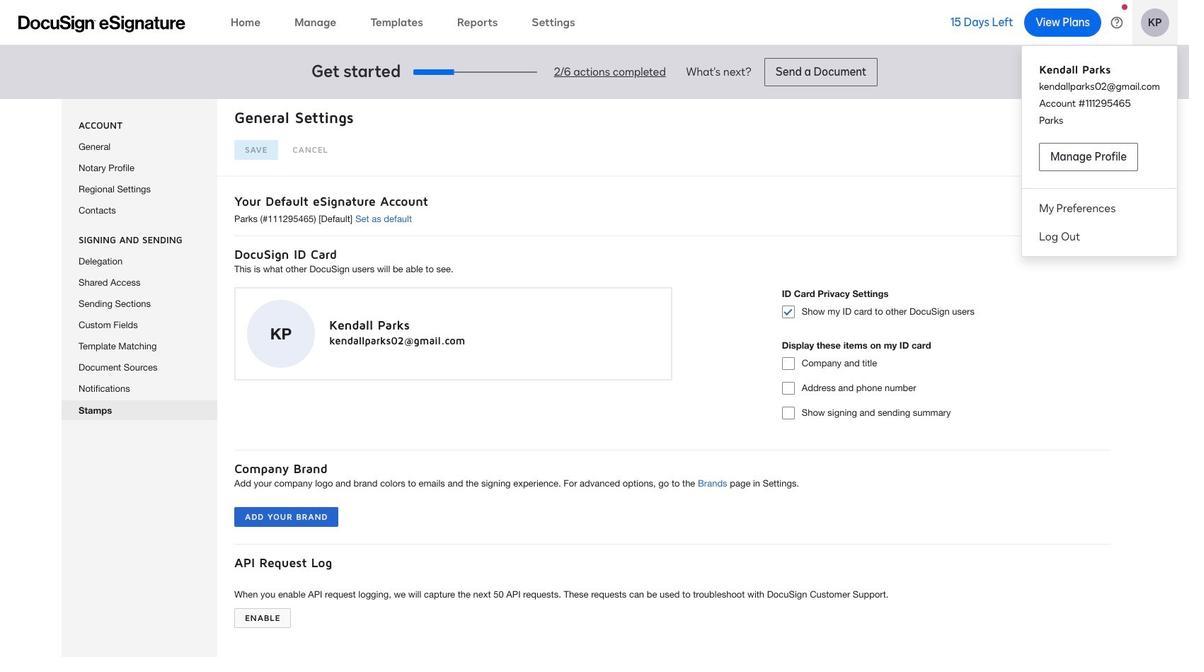 Task type: vqa. For each thing, say whether or not it's contained in the screenshot.
Upload or change your profile image
yes



Task type: locate. For each thing, give the bounding box(es) containing it.
docusign esignature image
[[18, 15, 186, 32]]



Task type: describe. For each thing, give the bounding box(es) containing it.
upload or change your profile image image
[[270, 323, 292, 346]]

account navigation element
[[1023, 51, 1178, 251]]



